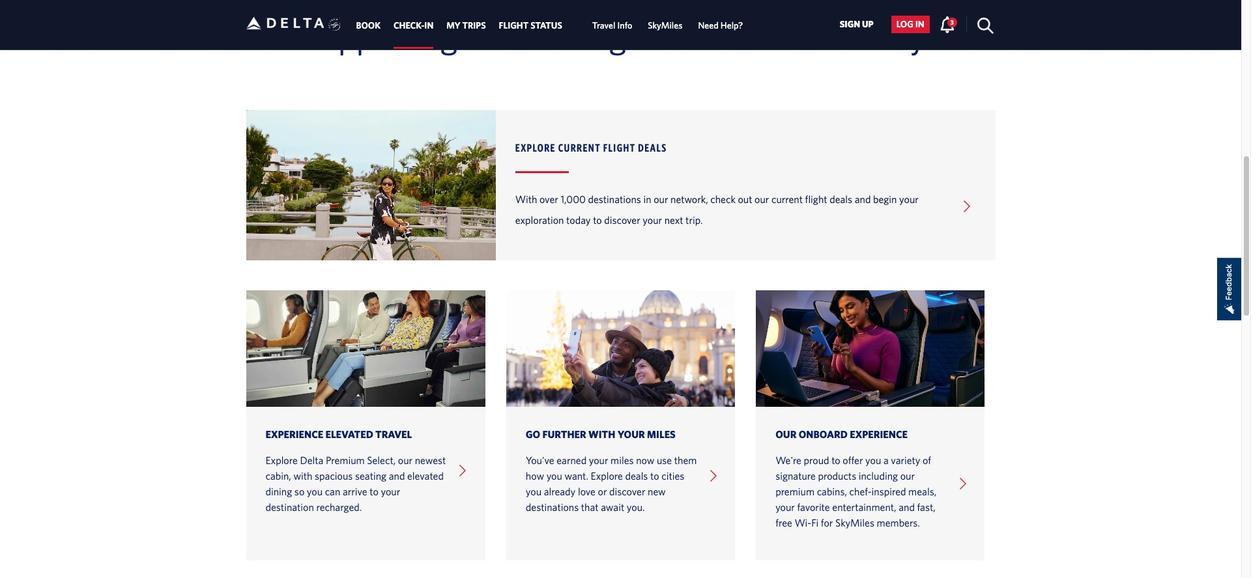 Task type: locate. For each thing, give the bounding box(es) containing it.
begin
[[874, 194, 897, 205]]

log
[[897, 19, 914, 30]]

trip.
[[686, 215, 703, 226]]

you left a
[[866, 455, 882, 466]]

skymiles down entertainment,
[[836, 517, 875, 529]]

delta air lines image
[[246, 3, 324, 44]]

including
[[859, 470, 898, 482]]

1 vertical spatial deals
[[625, 470, 648, 482]]

elevated
[[407, 470, 444, 482]]

and down the select, at the left bottom of page
[[389, 470, 405, 482]]

flight status link
[[499, 14, 563, 37]]

wi-
[[795, 517, 812, 529]]

0 vertical spatial with
[[516, 194, 537, 205]]

destination
[[266, 502, 314, 513]]

1 horizontal spatial travel
[[593, 20, 616, 31]]

your up miles
[[618, 429, 645, 440]]

check-in link
[[394, 14, 434, 37]]

book link
[[356, 14, 381, 37]]

travel info link
[[593, 14, 633, 37]]

your inside you've earned your miles now use them how you want. explore deals to cities you already love or discover new destinations that await you.
[[589, 455, 609, 466]]

0 vertical spatial discover
[[605, 215, 641, 226]]

destinations right 1,000
[[588, 194, 641, 205]]

discover right today
[[605, 215, 641, 226]]

0 vertical spatial destinations
[[588, 194, 641, 205]]

you right so
[[307, 486, 323, 498]]

use
[[657, 455, 672, 466]]

explore for explore current flight deals
[[516, 142, 556, 154]]

deals down now
[[625, 470, 648, 482]]

skymiles
[[648, 20, 683, 31], [836, 517, 875, 529]]

discover up you.
[[610, 486, 646, 498]]

1 horizontal spatial explore
[[516, 142, 556, 154]]

arrive
[[343, 486, 367, 498]]

flight
[[499, 20, 529, 31]]

so
[[295, 486, 305, 498]]

your left next
[[643, 215, 662, 226]]

dining
[[266, 486, 292, 498]]

need
[[698, 20, 719, 31]]

0 horizontal spatial explore
[[266, 455, 298, 466]]

0 horizontal spatial in
[[644, 194, 652, 205]]

0 vertical spatial your
[[652, 17, 717, 56]]

your
[[900, 194, 919, 205], [643, 215, 662, 226], [589, 455, 609, 466], [381, 486, 400, 498], [776, 502, 795, 513]]

your left help?
[[652, 17, 717, 56]]

2 horizontal spatial and
[[899, 502, 915, 513]]

1 horizontal spatial skymiles
[[836, 517, 875, 529]]

log in
[[897, 19, 925, 30]]

check-
[[394, 20, 425, 31]]

you down "how"
[[526, 486, 542, 498]]

await
[[601, 502, 625, 513]]

destinations
[[588, 194, 641, 205], [526, 502, 579, 513]]

1 horizontal spatial destinations
[[588, 194, 641, 205]]

exploration
[[516, 215, 564, 226]]

with
[[516, 194, 537, 205], [589, 429, 616, 440]]

to inside with over 1,000 destinations in our network, check out our current flight deals and begin your exploration today to discover your next trip.
[[593, 215, 602, 226]]

2 horizontal spatial explore
[[591, 470, 623, 482]]

0 horizontal spatial skymiles
[[648, 20, 683, 31]]

to inside you've earned your miles now use them how you want. explore deals to cities you already love or discover new destinations that await you.
[[651, 470, 659, 482]]

experience elevated travel
[[266, 429, 412, 440]]

your up free on the bottom right of the page
[[776, 502, 795, 513]]

0 horizontal spatial with
[[516, 194, 537, 205]]

travel up the select, at the left bottom of page
[[376, 429, 412, 440]]

onboard
[[799, 429, 848, 440]]

further
[[543, 429, 587, 440]]

with
[[294, 470, 313, 482]]

1 horizontal spatial deals
[[830, 194, 853, 205]]

with up miles
[[589, 429, 616, 440]]

your down seating
[[381, 486, 400, 498]]

explore delta premium select, our newest cabin, with spacious seating and elevated dining so you can arrive to your destination recharged.
[[266, 455, 446, 513]]

skymiles right the info
[[648, 20, 683, 31]]

fast,
[[918, 502, 936, 513]]

0 horizontal spatial deals
[[625, 470, 648, 482]]

in
[[916, 19, 925, 30], [644, 194, 652, 205]]

love
[[578, 486, 596, 498]]

discover inside you've earned your miles now use them how you want. explore deals to cities you already love or discover new destinations that await you.
[[610, 486, 646, 498]]

explore left current
[[516, 142, 556, 154]]

1 vertical spatial in
[[644, 194, 652, 205]]

0 horizontal spatial destinations
[[526, 502, 579, 513]]

and inside we're proud to offer you a variety of signature products including our premium cabins, chef-inspired meals, your favorite entertainment, and fast, free wi-fi for skymiles members.
[[899, 502, 915, 513]]

your
[[652, 17, 717, 56], [618, 429, 645, 440]]

select,
[[367, 455, 396, 466]]

explore inside you've earned your miles now use them how you want. explore deals to cities you already love or discover new destinations that await you.
[[591, 470, 623, 482]]

we're
[[776, 455, 802, 466]]

1 vertical spatial destinations
[[526, 502, 579, 513]]

and up members.
[[899, 502, 915, 513]]

destinations down already
[[526, 502, 579, 513]]

in inside button
[[916, 19, 925, 30]]

1 horizontal spatial experience
[[850, 429, 908, 440]]

a
[[884, 455, 889, 466]]

supporting
[[303, 17, 458, 56]]

your for travel
[[652, 17, 717, 56]]

1 vertical spatial explore
[[266, 455, 298, 466]]

0 vertical spatial in
[[916, 19, 925, 30]]

and inside explore delta premium select, our newest cabin, with spacious seating and elevated dining so you can arrive to your destination recharged.
[[389, 470, 405, 482]]

skymiles link
[[648, 14, 683, 37]]

experience up a
[[850, 429, 908, 440]]

1 vertical spatial your
[[618, 429, 645, 440]]

our up next
[[654, 194, 669, 205]]

deals inside with over 1,000 destinations in our network, check out our current flight deals and begin your exploration today to discover your next trip.
[[830, 194, 853, 205]]

your inside explore delta premium select, our newest cabin, with spacious seating and elevated dining so you can arrive to your destination recharged.
[[381, 486, 400, 498]]

travel info
[[593, 20, 633, 31]]

explore up or
[[591, 470, 623, 482]]

our right 'out'
[[755, 194, 770, 205]]

explore
[[516, 142, 556, 154], [266, 455, 298, 466], [591, 470, 623, 482]]

our right the select, at the left bottom of page
[[398, 455, 413, 466]]

your for miles
[[618, 429, 645, 440]]

your right begin
[[900, 194, 919, 205]]

seating
[[355, 470, 387, 482]]

1 horizontal spatial in
[[916, 19, 925, 30]]

discover inside with over 1,000 destinations in our network, check out our current flight deals and begin your exploration today to discover your next trip.
[[605, 215, 641, 226]]

journey
[[817, 17, 926, 56]]

your left miles
[[589, 455, 609, 466]]

help?
[[721, 20, 743, 31]]

now
[[636, 455, 655, 466]]

tab list
[[350, 0, 751, 49]]

you up already
[[547, 470, 563, 482]]

log in button
[[892, 16, 930, 33]]

you.
[[627, 502, 645, 513]]

0 horizontal spatial experience
[[266, 429, 323, 440]]

our inside we're proud to offer you a variety of signature products including our premium cabins, chef-inspired meals, your favorite entertainment, and fast, free wi-fi for skymiles members.
[[901, 470, 915, 482]]

destinations inside you've earned your miles now use them how you want. explore deals to cities you already love or discover new destinations that await you.
[[526, 502, 579, 513]]

experience
[[266, 429, 323, 440], [850, 429, 908, 440]]

0 vertical spatial skymiles
[[648, 20, 683, 31]]

explore inside explore delta premium select, our newest cabin, with spacious seating and elevated dining so you can arrive to your destination recharged.
[[266, 455, 298, 466]]

explore up cabin,
[[266, 455, 298, 466]]

premium
[[776, 486, 815, 498]]

to up products
[[832, 455, 841, 466]]

2 vertical spatial and
[[899, 502, 915, 513]]

in right log
[[916, 19, 925, 30]]

to right today
[[593, 215, 602, 226]]

our down variety
[[901, 470, 915, 482]]

0 horizontal spatial your
[[618, 429, 645, 440]]

can
[[325, 486, 341, 498]]

to inside explore delta premium select, our newest cabin, with spacious seating and elevated dining so you can arrive to your destination recharged.
[[370, 486, 379, 498]]

travel right need
[[725, 17, 809, 56]]

in
[[425, 20, 434, 31]]

deals
[[830, 194, 853, 205], [625, 470, 648, 482]]

deals right the flight
[[830, 194, 853, 205]]

network,
[[671, 194, 708, 205]]

1 horizontal spatial your
[[652, 17, 717, 56]]

you
[[866, 455, 882, 466], [547, 470, 563, 482], [307, 486, 323, 498], [526, 486, 542, 498]]

explore for explore delta premium select, our newest cabin, with spacious seating and elevated dining so you can arrive to your destination recharged.
[[266, 455, 298, 466]]

them
[[675, 455, 697, 466]]

premium
[[326, 455, 365, 466]]

recharged.
[[316, 502, 362, 513]]

in inside with over 1,000 destinations in our network, check out our current flight deals and begin your exploration today to discover your next trip.
[[644, 194, 652, 205]]

in left network,
[[644, 194, 652, 205]]

2 horizontal spatial travel
[[725, 17, 809, 56]]

travel left the info
[[593, 20, 616, 31]]

0 vertical spatial explore
[[516, 142, 556, 154]]

2 vertical spatial explore
[[591, 470, 623, 482]]

1 horizontal spatial and
[[855, 194, 871, 205]]

0 vertical spatial deals
[[830, 194, 853, 205]]

our
[[776, 429, 797, 440]]

our inside explore delta premium select, our newest cabin, with spacious seating and elevated dining so you can arrive to your destination recharged.
[[398, 455, 413, 466]]

experience up delta
[[266, 429, 323, 440]]

1 vertical spatial and
[[389, 470, 405, 482]]

0 horizontal spatial travel
[[376, 429, 412, 440]]

you inside we're proud to offer you a variety of signature products including our premium cabins, chef-inspired meals, your favorite entertainment, and fast, free wi-fi for skymiles members.
[[866, 455, 882, 466]]

1 vertical spatial with
[[589, 429, 616, 440]]

to
[[593, 215, 602, 226], [832, 455, 841, 466], [651, 470, 659, 482], [370, 486, 379, 498]]

0 vertical spatial and
[[855, 194, 871, 205]]

1 vertical spatial discover
[[610, 486, 646, 498]]

elevated
[[326, 429, 373, 440]]

our
[[654, 194, 669, 205], [755, 194, 770, 205], [398, 455, 413, 466], [901, 470, 915, 482]]

need help? link
[[698, 14, 743, 37]]

fi
[[812, 517, 819, 529]]

0 horizontal spatial and
[[389, 470, 405, 482]]

to up new
[[651, 470, 659, 482]]

cabins,
[[817, 486, 848, 498]]

1 vertical spatial skymiles
[[836, 517, 875, 529]]

flight
[[604, 142, 636, 154]]

and left begin
[[855, 194, 871, 205]]

your inside we're proud to offer you a variety of signature products including our premium cabins, chef-inspired meals, your favorite entertainment, and fast, free wi-fi for skymiles members.
[[776, 502, 795, 513]]

to down seating
[[370, 486, 379, 498]]

inspired
[[872, 486, 907, 498]]

already
[[544, 486, 576, 498]]

with left over
[[516, 194, 537, 205]]



Task type: vqa. For each thing, say whether or not it's contained in the screenshot.
fast,
yes



Task type: describe. For each thing, give the bounding box(es) containing it.
delta
[[300, 455, 324, 466]]

supporting you through your travel journey
[[303, 17, 926, 56]]

destinations inside with over 1,000 destinations in our network, check out our current flight deals and begin your exploration today to discover your next trip.
[[588, 194, 641, 205]]

miles
[[647, 429, 676, 440]]

over
[[540, 194, 559, 205]]

sign
[[840, 19, 861, 30]]

skymiles inside tab list
[[648, 20, 683, 31]]

want.
[[565, 470, 589, 482]]

up
[[862, 19, 874, 30]]

how
[[526, 470, 544, 482]]

cities
[[662, 470, 685, 482]]

with inside with over 1,000 destinations in our network, check out our current flight deals and begin your exploration today to discover your next trip.
[[516, 194, 537, 205]]

meals,
[[909, 486, 937, 498]]

free
[[776, 517, 793, 529]]

with over 1,000 destinations in our network, check out our current flight deals and begin your exploration today to discover your next trip.
[[516, 194, 919, 226]]

for
[[821, 517, 833, 529]]

proud
[[804, 455, 830, 466]]

current
[[559, 142, 601, 154]]

1 experience from the left
[[266, 429, 323, 440]]

favorite
[[798, 502, 830, 513]]

that
[[581, 502, 599, 513]]

you
[[466, 17, 519, 56]]

of
[[923, 455, 932, 466]]

go
[[526, 429, 541, 440]]

members.
[[877, 517, 920, 529]]

earned
[[557, 455, 587, 466]]

signature
[[776, 470, 816, 482]]

my trips
[[447, 20, 486, 31]]

flight status
[[499, 20, 563, 31]]

cabin,
[[266, 470, 291, 482]]

deals
[[638, 142, 667, 154]]

today
[[567, 215, 591, 226]]

you've
[[526, 455, 555, 466]]

my trips link
[[447, 14, 486, 37]]

and inside with over 1,000 destinations in our network, check out our current flight deals and begin your exploration today to discover your next trip.
[[855, 194, 871, 205]]

need help?
[[698, 20, 743, 31]]

chef-
[[850, 486, 872, 498]]

next
[[665, 215, 684, 226]]

check
[[711, 194, 736, 205]]

newest
[[415, 455, 446, 466]]

check-in
[[394, 20, 434, 31]]

flight
[[806, 194, 828, 205]]

entertainment,
[[833, 502, 897, 513]]

variety
[[891, 455, 921, 466]]

products
[[818, 470, 857, 482]]

skymiles inside we're proud to offer you a variety of signature products including our premium cabins, chef-inspired meals, your favorite entertainment, and fast, free wi-fi for skymiles members.
[[836, 517, 875, 529]]

book
[[356, 20, 381, 31]]

to inside we're proud to offer you a variety of signature products including our premium cabins, chef-inspired meals, your favorite entertainment, and fast, free wi-fi for skymiles members.
[[832, 455, 841, 466]]

sign up
[[840, 19, 874, 30]]

through
[[527, 17, 645, 56]]

status
[[531, 20, 563, 31]]

deals inside you've earned your miles now use them how you want. explore deals to cities you already love or discover new destinations that await you.
[[625, 470, 648, 482]]

skyteam image
[[329, 4, 341, 45]]

you've earned your miles now use them how you want. explore deals to cities you already love or discover new destinations that await you.
[[526, 455, 697, 513]]

3 link
[[940, 16, 958, 32]]

explore current flight deals
[[516, 142, 667, 154]]

tab list containing book
[[350, 0, 751, 49]]

out
[[738, 194, 753, 205]]

3
[[951, 18, 954, 26]]

we're proud to offer you a variety of signature products including our premium cabins, chef-inspired meals, your favorite entertainment, and fast, free wi-fi for skymiles members.
[[776, 455, 937, 529]]

go further with your miles
[[526, 429, 676, 440]]

new
[[648, 486, 666, 498]]

info
[[618, 20, 633, 31]]

1 horizontal spatial with
[[589, 429, 616, 440]]

trips
[[463, 20, 486, 31]]

offer
[[843, 455, 863, 466]]

2 experience from the left
[[850, 429, 908, 440]]

or
[[598, 486, 607, 498]]

you inside explore delta premium select, our newest cabin, with spacious seating and elevated dining so you can arrive to your destination recharged.
[[307, 486, 323, 498]]

my
[[447, 20, 461, 31]]

sign up link
[[835, 16, 879, 33]]



